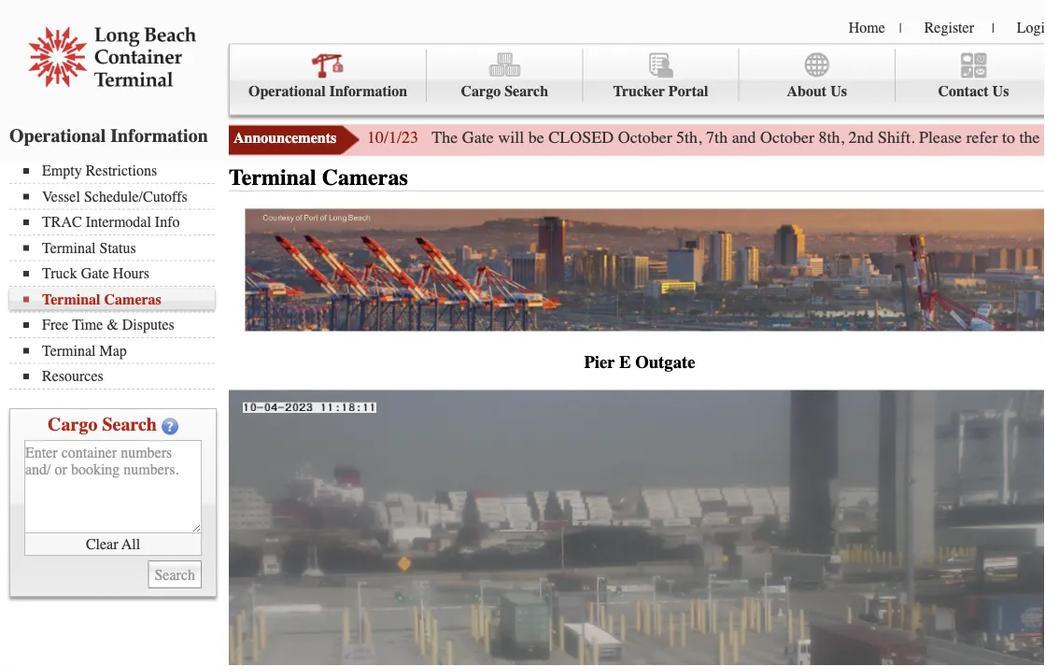 Task type: describe. For each thing, give the bounding box(es) containing it.
cargo search link
[[427, 49, 583, 102]]

1 vertical spatial operational information
[[9, 125, 208, 146]]

info
[[155, 214, 180, 231]]

vessel schedule/cutoffs link
[[23, 188, 215, 205]]

register link
[[925, 19, 975, 36]]

about us link
[[740, 49, 896, 102]]

disputes
[[122, 316, 175, 334]]

pier e outgate
[[584, 352, 696, 373]]

truck gate hours link
[[23, 265, 215, 282]]

operational information inside "link"
[[249, 83, 408, 100]]

will
[[498, 128, 524, 147]]

operational information link
[[230, 49, 427, 102]]

and
[[732, 128, 757, 147]]

cargo inside menu bar
[[461, 83, 501, 100]]

1 horizontal spatial cameras
[[322, 165, 408, 191]]

to
[[1003, 128, 1016, 147]]

2 october from the left
[[761, 128, 815, 147]]

cameras inside empty restrictions vessel schedule/cutoffs trac intermodal info terminal status truck gate hours terminal cameras free time & disputes terminal map resources
[[104, 291, 162, 308]]

free time & disputes link
[[23, 316, 215, 334]]

trucker
[[613, 83, 665, 100]]

7th
[[707, 128, 728, 147]]

restrictions
[[86, 162, 157, 179]]

terminal cameras link
[[23, 291, 215, 308]]

1 horizontal spatial search
[[505, 83, 549, 100]]

contact us
[[939, 83, 1010, 100]]

all
[[122, 536, 140, 553]]

8th,
[[819, 128, 845, 147]]

1 vertical spatial operational
[[9, 125, 106, 146]]

t
[[1045, 128, 1046, 147]]

1 | from the left
[[900, 21, 902, 36]]

1 horizontal spatial gate
[[462, 128, 494, 147]]

trac
[[42, 214, 82, 231]]

10/1/23
[[367, 128, 419, 147]]

be
[[529, 128, 544, 147]]

gate inside empty restrictions vessel schedule/cutoffs trac intermodal info terminal status truck gate hours terminal cameras free time & disputes terminal map resources
[[81, 265, 109, 282]]

closed
[[549, 128, 614, 147]]

clear all button
[[24, 534, 202, 556]]

free
[[42, 316, 69, 334]]

terminal down trac
[[42, 239, 96, 257]]

empty restrictions link
[[23, 162, 215, 179]]

home
[[849, 19, 886, 36]]

1 october from the left
[[618, 128, 672, 147]]

us for contact us
[[993, 83, 1010, 100]]

hours
[[113, 265, 149, 282]]

empty
[[42, 162, 82, 179]]

contact
[[939, 83, 989, 100]]

the
[[432, 128, 458, 147]]

0 horizontal spatial information
[[111, 125, 208, 146]]

vessel
[[42, 188, 80, 205]]

trucker portal
[[613, 83, 709, 100]]

intermodal
[[86, 214, 151, 231]]

portal
[[669, 83, 709, 100]]



Task type: vqa. For each thing, say whether or not it's contained in the screenshot.
Update
no



Task type: locate. For each thing, give the bounding box(es) containing it.
pier
[[584, 352, 615, 373]]

us
[[831, 83, 847, 100], [993, 83, 1010, 100]]

operational up announcements
[[249, 83, 326, 100]]

us right about
[[831, 83, 847, 100]]

cargo up will
[[461, 83, 501, 100]]

0 vertical spatial information
[[330, 83, 408, 100]]

1 vertical spatial search
[[102, 414, 157, 435]]

5th,
[[677, 128, 702, 147]]

terminal map link
[[23, 342, 215, 359]]

terminal
[[229, 165, 317, 191], [42, 239, 96, 257], [42, 291, 100, 308], [42, 342, 96, 359]]

1 vertical spatial cameras
[[104, 291, 162, 308]]

search down the resources link
[[102, 414, 157, 435]]

logi
[[1017, 19, 1046, 36]]

information up the restrictions
[[111, 125, 208, 146]]

empty restrictions vessel schedule/cutoffs trac intermodal info terminal status truck gate hours terminal cameras free time & disputes terminal map resources
[[42, 162, 188, 385]]

october right and
[[761, 128, 815, 147]]

0 vertical spatial cameras
[[322, 165, 408, 191]]

0 vertical spatial operational information
[[249, 83, 408, 100]]

1 horizontal spatial october
[[761, 128, 815, 147]]

information inside "link"
[[330, 83, 408, 100]]

menu bar
[[229, 43, 1046, 115], [9, 160, 224, 390]]

2nd
[[849, 128, 874, 147]]

terminal status link
[[23, 239, 215, 257]]

terminal up the resources
[[42, 342, 96, 359]]

1 vertical spatial cargo search
[[48, 414, 157, 435]]

0 horizontal spatial operational information
[[9, 125, 208, 146]]

Enter container numbers and/ or booking numbers.  text field
[[24, 440, 202, 534]]

time
[[72, 316, 103, 334]]

clear
[[86, 536, 118, 553]]

cargo search
[[461, 83, 549, 100], [48, 414, 157, 435]]

us inside "link"
[[831, 83, 847, 100]]

1 vertical spatial information
[[111, 125, 208, 146]]

None submit
[[148, 561, 202, 589]]

0 horizontal spatial us
[[831, 83, 847, 100]]

resources link
[[23, 368, 215, 385]]

cameras down 10/1/23
[[322, 165, 408, 191]]

1 us from the left
[[831, 83, 847, 100]]

0 vertical spatial cargo search
[[461, 83, 549, 100]]

about us
[[787, 83, 847, 100]]

outgate
[[636, 352, 696, 373]]

search
[[505, 83, 549, 100], [102, 414, 157, 435]]

search up be
[[505, 83, 549, 100]]

gate down status
[[81, 265, 109, 282]]

cameras down 'hours' at top left
[[104, 291, 162, 308]]

clear all
[[86, 536, 140, 553]]

&
[[107, 316, 118, 334]]

resources
[[42, 368, 103, 385]]

2 | from the left
[[992, 21, 995, 36]]

cameras
[[322, 165, 408, 191], [104, 291, 162, 308]]

us for about us
[[831, 83, 847, 100]]

1 horizontal spatial information
[[330, 83, 408, 100]]

october left 5th,
[[618, 128, 672, 147]]

operational inside "link"
[[249, 83, 326, 100]]

map
[[100, 342, 127, 359]]

the
[[1020, 128, 1041, 147]]

menu bar containing empty restrictions
[[9, 160, 224, 390]]

register
[[925, 19, 975, 36]]

schedule/cutoffs
[[84, 188, 188, 205]]

0 horizontal spatial operational
[[9, 125, 106, 146]]

home link
[[849, 19, 886, 36]]

|
[[900, 21, 902, 36], [992, 21, 995, 36]]

gate right the
[[462, 128, 494, 147]]

status
[[100, 239, 136, 257]]

1 horizontal spatial cargo search
[[461, 83, 549, 100]]

announcements
[[234, 129, 337, 147]]

menu bar containing operational information
[[229, 43, 1046, 115]]

0 horizontal spatial search
[[102, 414, 157, 435]]

1 horizontal spatial operational
[[249, 83, 326, 100]]

cargo
[[461, 83, 501, 100], [48, 414, 98, 435]]

shift.
[[878, 128, 915, 147]]

1 vertical spatial gate
[[81, 265, 109, 282]]

operational information up empty restrictions link
[[9, 125, 208, 146]]

0 vertical spatial menu bar
[[229, 43, 1046, 115]]

truck
[[42, 265, 77, 282]]

1 vertical spatial menu bar
[[9, 160, 224, 390]]

0 vertical spatial gate
[[462, 128, 494, 147]]

us right contact
[[993, 83, 1010, 100]]

1 horizontal spatial operational information
[[249, 83, 408, 100]]

| right home
[[900, 21, 902, 36]]

about
[[787, 83, 827, 100]]

trucker portal link
[[583, 49, 740, 102]]

information up 10/1/23
[[330, 83, 408, 100]]

1 horizontal spatial menu bar
[[229, 43, 1046, 115]]

refer
[[967, 128, 999, 147]]

2 us from the left
[[993, 83, 1010, 100]]

1 horizontal spatial us
[[993, 83, 1010, 100]]

0 horizontal spatial menu bar
[[9, 160, 224, 390]]

terminal down the "truck"
[[42, 291, 100, 308]]

1 vertical spatial cargo
[[48, 414, 98, 435]]

e
[[620, 352, 631, 373]]

gate
[[462, 128, 494, 147], [81, 265, 109, 282]]

10/1/23 the gate will be closed october 5th, 7th and october 8th, 2nd shift. please refer to the t
[[367, 128, 1046, 147]]

terminal down announcements
[[229, 165, 317, 191]]

operational information
[[249, 83, 408, 100], [9, 125, 208, 146]]

cargo search down the resources link
[[48, 414, 157, 435]]

0 horizontal spatial cargo search
[[48, 414, 157, 435]]

1 horizontal spatial |
[[992, 21, 995, 36]]

trac intermodal info link
[[23, 214, 215, 231]]

cargo search inside menu bar
[[461, 83, 549, 100]]

terminal cameras
[[229, 165, 408, 191]]

please
[[920, 128, 963, 147]]

contact us link
[[896, 49, 1046, 102]]

0 horizontal spatial gate
[[81, 265, 109, 282]]

0 vertical spatial cargo
[[461, 83, 501, 100]]

0 horizontal spatial cameras
[[104, 291, 162, 308]]

information
[[330, 83, 408, 100], [111, 125, 208, 146]]

logi link
[[1017, 19, 1046, 36]]

0 horizontal spatial october
[[618, 128, 672, 147]]

0 vertical spatial search
[[505, 83, 549, 100]]

operational information up announcements
[[249, 83, 408, 100]]

0 horizontal spatial cargo
[[48, 414, 98, 435]]

cargo down the resources
[[48, 414, 98, 435]]

0 vertical spatial operational
[[249, 83, 326, 100]]

operational up empty
[[9, 125, 106, 146]]

october
[[618, 128, 672, 147], [761, 128, 815, 147]]

operational
[[249, 83, 326, 100], [9, 125, 106, 146]]

0 horizontal spatial |
[[900, 21, 902, 36]]

cargo search up will
[[461, 83, 549, 100]]

| left logi link
[[992, 21, 995, 36]]

1 horizontal spatial cargo
[[461, 83, 501, 100]]



